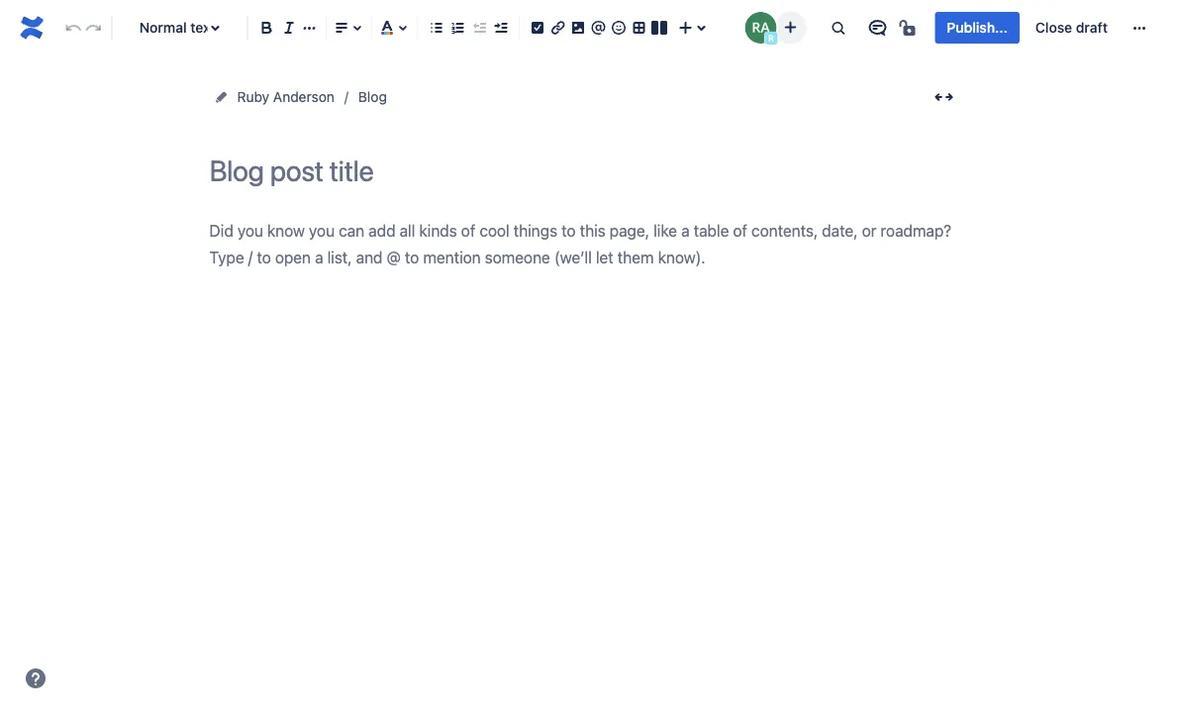 Task type: vqa. For each thing, say whether or not it's contained in the screenshot.
Error panel Call out errors in a colored panel
no



Task type: describe. For each thing, give the bounding box(es) containing it.
find and replace image
[[826, 16, 850, 40]]

confluence image
[[16, 12, 48, 44]]

emoji image
[[607, 16, 631, 40]]

ruby
[[237, 89, 270, 105]]

more image
[[1128, 16, 1152, 40]]

comment icon image
[[866, 16, 890, 40]]

anderson
[[273, 89, 335, 105]]

close draft
[[1036, 19, 1108, 36]]

align left image
[[330, 16, 353, 40]]

normal text
[[139, 19, 216, 36]]

draft
[[1076, 19, 1108, 36]]

Blog post title text field
[[209, 154, 962, 187]]

Main content area, start typing to enter text. text field
[[209, 217, 962, 271]]

table image
[[628, 16, 651, 40]]

link image
[[546, 16, 570, 40]]

publish... button
[[935, 12, 1020, 44]]

action item image
[[526, 16, 550, 40]]

publish...
[[947, 19, 1008, 36]]

blog link
[[358, 85, 387, 109]]

bullet list ⌘⇧8 image
[[425, 16, 448, 40]]

close
[[1036, 19, 1073, 36]]

more formatting image
[[298, 16, 321, 40]]

help image
[[24, 667, 48, 690]]



Task type: locate. For each thing, give the bounding box(es) containing it.
no restrictions image
[[898, 16, 921, 40]]

indent tab image
[[488, 16, 512, 40]]

text
[[190, 19, 216, 36]]

bold ⌘b image
[[255, 16, 279, 40]]

close draft button
[[1024, 12, 1120, 44]]

undo ⌘z image
[[62, 16, 85, 40]]

ruby anderson
[[237, 89, 335, 105]]

confluence image
[[16, 12, 48, 44]]

mention image
[[587, 16, 611, 40]]

blog
[[358, 89, 387, 105]]

ruby anderson image
[[745, 12, 777, 44]]

move this blog image
[[213, 89, 229, 105]]

normal
[[139, 19, 187, 36]]

make page full-width image
[[932, 85, 956, 109]]

add image, video, or file image
[[566, 16, 590, 40]]

redo ⌘⇧z image
[[82, 16, 105, 40]]

outdent ⇧tab image
[[467, 16, 491, 40]]

invite to edit image
[[779, 15, 803, 39]]

layouts image
[[648, 16, 672, 40]]

italic ⌘i image
[[278, 16, 301, 40]]

normal text button
[[120, 6, 239, 50]]

ruby anderson link
[[237, 85, 335, 109]]

numbered list ⌘⇧7 image
[[446, 16, 470, 40]]



